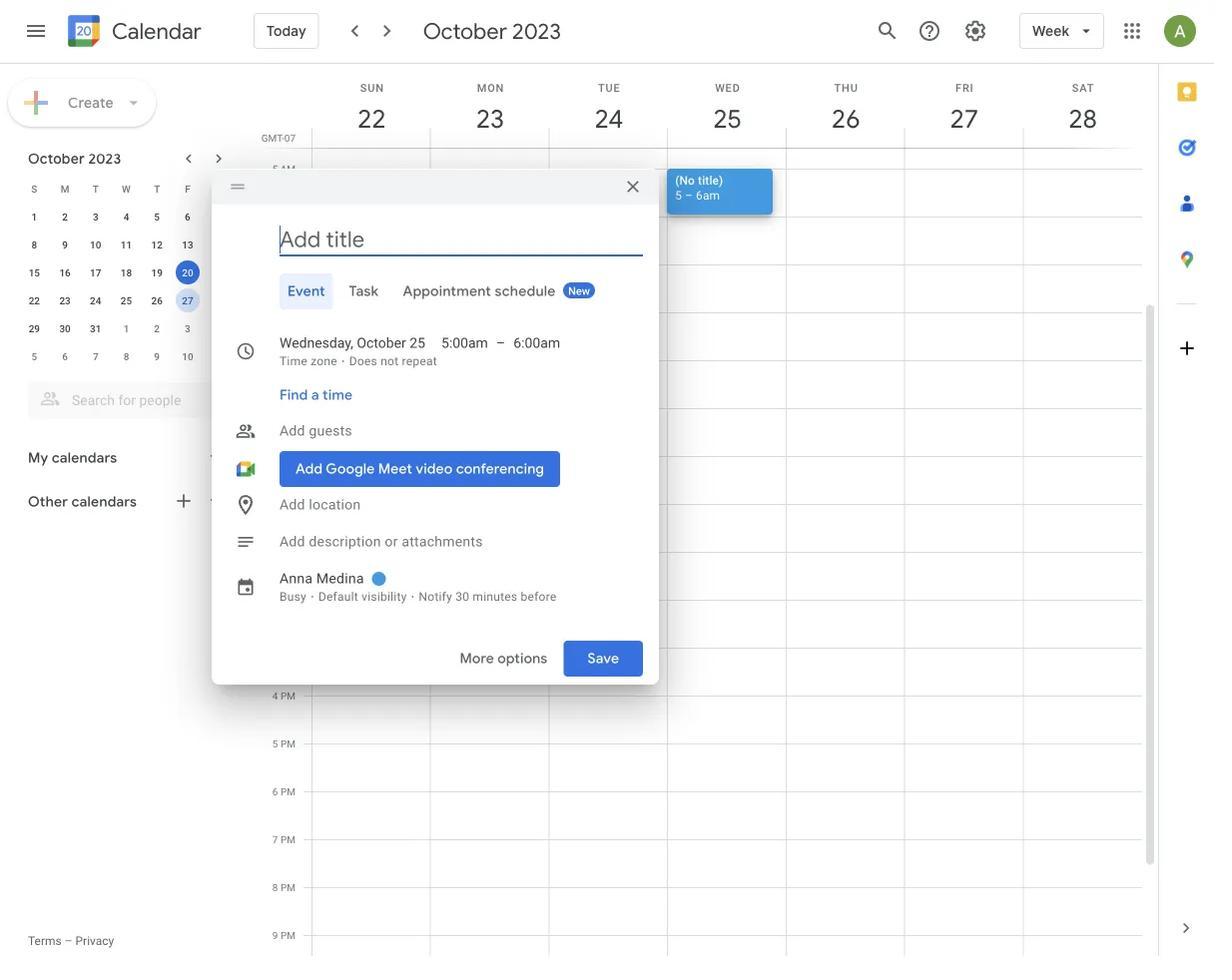 Task type: vqa. For each thing, say whether or not it's contained in the screenshot.


Task type: locate. For each thing, give the bounding box(es) containing it.
28 column header
[[1023, 64, 1142, 148]]

0 vertical spatial 2023
[[512, 17, 561, 45]]

5 pm from the top
[[281, 738, 296, 750]]

1
[[31, 211, 37, 223], [123, 323, 129, 335], [272, 546, 278, 558]]

6 up 13 element
[[185, 211, 190, 223]]

4 up 11 element
[[123, 211, 129, 223]]

november 1 element
[[114, 317, 138, 340]]

1 vertical spatial 22
[[29, 295, 40, 307]]

20, today element
[[176, 261, 200, 285]]

0 horizontal spatial tab list
[[228, 274, 643, 310]]

pm up the anna
[[281, 546, 296, 558]]

7 for 7 pm
[[272, 834, 278, 846]]

0 vertical spatial 26
[[830, 102, 859, 135]]

1 horizontal spatial 23
[[475, 102, 503, 135]]

8 inside november 8 element
[[123, 350, 129, 362]]

event
[[288, 283, 325, 301]]

7am
[[459, 236, 483, 250]]

1 horizontal spatial 11
[[267, 450, 278, 462]]

27 element
[[176, 289, 200, 313]]

2 horizontal spatial 25
[[712, 102, 740, 135]]

2 add from the top
[[280, 497, 305, 513]]

privacy
[[75, 935, 114, 949]]

– inside (no title) 5 – 6am
[[685, 188, 693, 202]]

10 up 17
[[90, 239, 101, 251]]

1 vertical spatial 3
[[185, 323, 190, 335]]

add inside dropdown button
[[280, 423, 305, 439]]

7 am
[[272, 259, 296, 271]]

october 2023 up mon
[[423, 17, 561, 45]]

add down 10 am
[[280, 423, 305, 439]]

6am
[[696, 188, 720, 202]]

10 inside 10 'element'
[[90, 239, 101, 251]]

am down wednesday,
[[280, 354, 296, 366]]

22 column header
[[312, 64, 431, 148]]

1 row from the top
[[19, 175, 234, 203]]

0 horizontal spatial 24
[[90, 295, 101, 307]]

1 vertical spatial 27
[[182, 295, 193, 307]]

5 for 5 am
[[272, 163, 278, 175]]

calendar element
[[64, 11, 202, 55]]

10 for 10 'element'
[[90, 239, 101, 251]]

visibility
[[362, 590, 407, 604]]

0 horizontal spatial s
[[31, 183, 37, 195]]

row down '25' element
[[19, 315, 234, 342]]

2 horizontal spatial 2
[[272, 594, 278, 606]]

20
[[182, 267, 193, 279]]

0 horizontal spatial 22
[[29, 295, 40, 307]]

0 horizontal spatial 12
[[151, 239, 163, 251]]

6 inside 'button'
[[438, 236, 445, 250]]

0 vertical spatial 10
[[90, 239, 101, 251]]

23 down 16
[[59, 295, 71, 307]]

6 row from the top
[[19, 315, 234, 342]]

0 horizontal spatial 10
[[90, 239, 101, 251]]

0 horizontal spatial 4
[[123, 211, 129, 223]]

8 for 8 pm
[[272, 882, 278, 894]]

1 horizontal spatial october 2023
[[423, 17, 561, 45]]

7
[[272, 259, 278, 271], [93, 350, 98, 362], [272, 834, 278, 846]]

find
[[280, 386, 308, 404]]

0 horizontal spatial 3
[[93, 211, 98, 223]]

6 for –
[[438, 236, 445, 250]]

not
[[381, 354, 399, 368]]

1 vertical spatial 7
[[93, 350, 98, 362]]

other calendars
[[28, 493, 137, 511]]

7 inside october 2023 grid
[[93, 350, 98, 362]]

2 s from the left
[[215, 183, 221, 195]]

0 vertical spatial 7
[[272, 259, 278, 271]]

1 vertical spatial 24
[[90, 295, 101, 307]]

3 pm from the top
[[281, 594, 296, 606]]

row containing 5
[[19, 342, 234, 370]]

13
[[182, 239, 193, 251]]

0 vertical spatial 11
[[121, 239, 132, 251]]

5 up the 12 element
[[154, 211, 160, 223]]

add description or attachments
[[280, 534, 483, 550]]

7 down the '31' element
[[93, 350, 98, 362]]

None search field
[[0, 374, 248, 418]]

my
[[28, 449, 48, 467]]

1 vertical spatial october
[[28, 150, 85, 168]]

2 vertical spatial add
[[280, 534, 305, 550]]

8 down november 1 element
[[123, 350, 129, 362]]

9 pm from the top
[[281, 930, 296, 942]]

30 inside october 2023 grid
[[59, 323, 71, 335]]

add up the anna
[[280, 534, 305, 550]]

6 – 7am
[[438, 236, 483, 250]]

7 for 7 am
[[272, 259, 278, 271]]

0 vertical spatial 2
[[62, 211, 68, 223]]

f
[[185, 183, 190, 195]]

1 down 12 pm
[[272, 546, 278, 558]]

anna medina
[[280, 571, 364, 587]]

7 up 8 pm
[[272, 834, 278, 846]]

tue
[[598, 81, 620, 94]]

1 horizontal spatial 27
[[949, 102, 977, 135]]

5 down (no
[[675, 188, 682, 202]]

calendars inside dropdown button
[[52, 449, 117, 467]]

0 horizontal spatial october 2023
[[28, 150, 121, 168]]

26 down the 19 at left
[[151, 295, 163, 307]]

10 am
[[267, 402, 296, 414]]

22 down 15
[[29, 295, 40, 307]]

wed 25
[[712, 81, 741, 135]]

0 horizontal spatial 2
[[62, 211, 68, 223]]

am left a
[[280, 402, 296, 414]]

4 inside october 2023 grid
[[123, 211, 129, 223]]

6 am from the top
[[280, 402, 296, 414]]

row containing 1
[[19, 203, 234, 231]]

november 10 element
[[176, 344, 200, 368]]

11 down 10 am
[[267, 450, 278, 462]]

0 vertical spatial october
[[423, 17, 507, 45]]

9 down 8 pm
[[272, 930, 278, 942]]

7 for 7
[[93, 350, 98, 362]]

8
[[31, 239, 37, 251], [272, 307, 278, 319], [123, 350, 129, 362], [272, 882, 278, 894]]

1 horizontal spatial 4
[[272, 690, 278, 702]]

19 element
[[145, 261, 169, 285]]

9 up 16 element
[[62, 239, 68, 251]]

– for 5:00am – 6:00am
[[496, 335, 506, 351]]

23 column header
[[430, 64, 550, 148]]

– left 6:00am
[[496, 335, 506, 351]]

0 vertical spatial add
[[280, 423, 305, 439]]

5 am from the top
[[280, 354, 296, 366]]

2 vertical spatial 7
[[272, 834, 278, 846]]

10 left find
[[267, 402, 278, 414]]

grid
[[256, 64, 1158, 958]]

25 inside row group
[[121, 295, 132, 307]]

grid containing 22
[[256, 64, 1158, 958]]

add location
[[280, 497, 361, 513]]

10 inside november 10 element
[[182, 350, 193, 362]]

default
[[318, 590, 358, 604]]

2 vertical spatial 1
[[272, 546, 278, 558]]

pm down the anna
[[281, 594, 296, 606]]

1 s from the left
[[31, 183, 37, 195]]

am up event button at the left of the page
[[280, 259, 296, 271]]

26 inside october 2023 grid
[[151, 295, 163, 307]]

0 horizontal spatial 27
[[182, 295, 193, 307]]

1 down '25' element
[[123, 323, 129, 335]]

5
[[272, 163, 278, 175], [675, 188, 682, 202], [154, 211, 160, 223], [31, 350, 37, 362], [272, 738, 278, 750]]

5 pm
[[272, 738, 296, 750]]

7 up 8 am
[[272, 259, 278, 271]]

calendars down my calendars dropdown button
[[72, 493, 137, 511]]

row up 18 element
[[19, 231, 234, 259]]

27 down 20 at the left of page
[[182, 295, 193, 307]]

23 element
[[53, 289, 77, 313]]

pm up 5 pm
[[281, 690, 296, 702]]

12 inside grid
[[267, 498, 278, 510]]

0 horizontal spatial 26
[[151, 295, 163, 307]]

pm for 2 pm
[[281, 594, 296, 606]]

25 link
[[704, 96, 750, 142]]

sat
[[1072, 81, 1095, 94]]

calendar
[[112, 17, 202, 45]]

12 element
[[145, 233, 169, 257]]

24 link
[[586, 96, 632, 142]]

6 down '30' element
[[62, 350, 68, 362]]

october 2023 up m
[[28, 150, 121, 168]]

9 down november 2 element
[[154, 350, 160, 362]]

0 horizontal spatial 25
[[121, 295, 132, 307]]

2 up 'november 9' element
[[154, 323, 160, 335]]

9 for 9 am
[[272, 354, 278, 366]]

pm down 7 pm
[[281, 882, 296, 894]]

row down w
[[19, 203, 234, 231]]

1 vertical spatial 12
[[267, 498, 278, 510]]

8 down 7 pm
[[272, 882, 278, 894]]

4
[[123, 211, 129, 223], [272, 690, 278, 702]]

4 for 4
[[123, 211, 129, 223]]

11 for 11
[[121, 239, 132, 251]]

1 vertical spatial 11
[[267, 450, 278, 462]]

november 6 element
[[53, 344, 77, 368]]

3 up november 10 element
[[185, 323, 190, 335]]

22
[[356, 102, 385, 135], [29, 295, 40, 307]]

11 for 11 am
[[267, 450, 278, 462]]

22 down sun
[[356, 102, 385, 135]]

s
[[31, 183, 37, 195], [215, 183, 221, 195]]

t left f at the left top of the page
[[154, 183, 160, 195]]

0 horizontal spatial 30
[[59, 323, 71, 335]]

12 pm
[[267, 498, 296, 510]]

2 horizontal spatial 1
[[272, 546, 278, 558]]

5 up 6 pm
[[272, 738, 278, 750]]

row down november 1 element
[[19, 342, 234, 370]]

6 up 7 am
[[272, 211, 278, 223]]

16
[[59, 267, 71, 279]]

0 horizontal spatial 23
[[59, 295, 71, 307]]

12 for 12 pm
[[267, 498, 278, 510]]

29 element
[[22, 317, 46, 340]]

1 up 15 element
[[31, 211, 37, 223]]

1 pm from the top
[[281, 498, 296, 510]]

30 right the notify
[[456, 590, 470, 604]]

1 vertical spatial 4
[[272, 690, 278, 702]]

pm for 1 pm
[[281, 546, 296, 558]]

23 link
[[467, 96, 513, 142]]

2023 up the 23 column header in the left top of the page
[[512, 17, 561, 45]]

12 up the 19 at left
[[151, 239, 163, 251]]

2 vertical spatial october
[[357, 335, 406, 351]]

6 for pm
[[272, 786, 278, 798]]

tab list containing event
[[228, 274, 643, 310]]

1 vertical spatial 26
[[151, 295, 163, 307]]

gmt-07
[[261, 132, 296, 144]]

5 down 29 element
[[31, 350, 37, 362]]

2 pm from the top
[[281, 546, 296, 558]]

25 down 18
[[121, 295, 132, 307]]

1 horizontal spatial 22
[[356, 102, 385, 135]]

add left 'location'
[[280, 497, 305, 513]]

12 inside row
[[151, 239, 163, 251]]

8 left event button at the left of the page
[[272, 307, 278, 319]]

repeat
[[402, 354, 437, 368]]

thu 26
[[830, 81, 859, 135]]

7 am from the top
[[280, 450, 296, 462]]

25
[[712, 102, 740, 135], [121, 295, 132, 307], [410, 335, 425, 351]]

sun 22
[[356, 81, 385, 135]]

1 add from the top
[[280, 423, 305, 439]]

0 vertical spatial 4
[[123, 211, 129, 223]]

pm for 6 pm
[[281, 786, 296, 798]]

6 pm from the top
[[281, 786, 296, 798]]

t right m
[[93, 183, 99, 195]]

30 up november 6 element
[[59, 323, 71, 335]]

6 down 5 pm
[[272, 786, 278, 798]]

november 8 element
[[114, 344, 138, 368]]

9 am
[[272, 354, 296, 366]]

8 pm from the top
[[281, 882, 296, 894]]

12 left add location
[[267, 498, 278, 510]]

fri
[[956, 81, 974, 94]]

3 add from the top
[[280, 534, 305, 550]]

4 pm from the top
[[281, 690, 296, 702]]

1 horizontal spatial t
[[154, 183, 160, 195]]

location
[[309, 497, 361, 513]]

1 vertical spatial 10
[[182, 350, 193, 362]]

(no
[[675, 173, 695, 187]]

Add title text field
[[280, 225, 643, 255]]

pm for 8 pm
[[281, 882, 296, 894]]

0 vertical spatial 22
[[356, 102, 385, 135]]

row up 11 element
[[19, 175, 234, 203]]

4 am from the top
[[280, 307, 296, 319]]

october up m
[[28, 150, 85, 168]]

– inside 'button'
[[448, 236, 456, 250]]

pm for 12 pm
[[281, 498, 296, 510]]

26 inside "column header"
[[830, 102, 859, 135]]

am down event
[[280, 307, 296, 319]]

1 vertical spatial add
[[280, 497, 305, 513]]

2 down m
[[62, 211, 68, 223]]

find a time button
[[272, 377, 361, 413]]

0 vertical spatial 25
[[712, 102, 740, 135]]

22 element
[[22, 289, 46, 313]]

30
[[59, 323, 71, 335], [456, 590, 470, 604]]

27 cell
[[172, 287, 203, 315]]

october 2023
[[423, 17, 561, 45], [28, 150, 121, 168]]

10 down november 3 element
[[182, 350, 193, 362]]

5 down gmt-
[[272, 163, 278, 175]]

calendar heading
[[108, 17, 202, 45]]

2 vertical spatial 10
[[267, 402, 278, 414]]

tab list
[[1159, 64, 1214, 901], [228, 274, 643, 310]]

0 vertical spatial 23
[[475, 102, 503, 135]]

row down 11 element
[[19, 259, 234, 287]]

2023 down create
[[88, 150, 121, 168]]

am up 7 am
[[280, 211, 296, 223]]

october up mon
[[423, 17, 507, 45]]

1 horizontal spatial 12
[[267, 498, 278, 510]]

w
[[122, 183, 131, 195]]

2 am from the top
[[280, 211, 296, 223]]

11 element
[[114, 233, 138, 257]]

24 down 17
[[90, 295, 101, 307]]

25 up repeat
[[410, 335, 425, 351]]

november 9 element
[[145, 344, 169, 368]]

am for 7 am
[[280, 259, 296, 271]]

row down 18 element
[[19, 287, 234, 315]]

2 horizontal spatial october
[[423, 17, 507, 45]]

calendars up 'other calendars'
[[52, 449, 117, 467]]

31
[[90, 323, 101, 335]]

5 row from the top
[[19, 287, 234, 315]]

9 left time
[[272, 354, 278, 366]]

medina
[[316, 571, 364, 587]]

pm up 8 pm
[[281, 834, 296, 846]]

1 am from the top
[[280, 163, 296, 175]]

wednesday, october 25
[[280, 335, 425, 351]]

am down add guests
[[280, 450, 296, 462]]

0 vertical spatial calendars
[[52, 449, 117, 467]]

0 vertical spatial 27
[[949, 102, 977, 135]]

0 vertical spatial 30
[[59, 323, 71, 335]]

0 vertical spatial 3
[[93, 211, 98, 223]]

1 vertical spatial 30
[[456, 590, 470, 604]]

1 vertical spatial 2023
[[88, 150, 121, 168]]

1 vertical spatial calendars
[[72, 493, 137, 511]]

add other calendars image
[[174, 491, 194, 511]]

– down (no
[[685, 188, 693, 202]]

15 element
[[22, 261, 46, 285]]

26 link
[[823, 96, 869, 142]]

pm for 7 pm
[[281, 834, 296, 846]]

24 inside "column header"
[[593, 102, 622, 135]]

pm left 'location'
[[281, 498, 296, 510]]

before
[[521, 590, 557, 604]]

0 horizontal spatial 2023
[[88, 150, 121, 168]]

23 down mon
[[475, 102, 503, 135]]

26
[[830, 102, 859, 135], [151, 295, 163, 307]]

0 horizontal spatial 11
[[121, 239, 132, 251]]

7 row from the top
[[19, 342, 234, 370]]

2 vertical spatial 2
[[272, 594, 278, 606]]

pm down 8 pm
[[281, 930, 296, 942]]

12
[[151, 239, 163, 251], [267, 498, 278, 510]]

november 11 element
[[206, 344, 230, 368]]

11 up 18
[[121, 239, 132, 251]]

3 am from the top
[[280, 259, 296, 271]]

add for add location
[[280, 497, 305, 513]]

0 horizontal spatial t
[[93, 183, 99, 195]]

am for 10 am
[[280, 402, 296, 414]]

25 down wed
[[712, 102, 740, 135]]

1 horizontal spatial 30
[[456, 590, 470, 604]]

24 down tue
[[593, 102, 622, 135]]

4 row from the top
[[19, 259, 234, 287]]

1 horizontal spatial 10
[[182, 350, 193, 362]]

october
[[423, 17, 507, 45], [28, 150, 85, 168], [357, 335, 406, 351]]

1 horizontal spatial 24
[[593, 102, 622, 135]]

4 up 5 pm
[[272, 690, 278, 702]]

am down 07
[[280, 163, 296, 175]]

11
[[121, 239, 132, 251], [267, 450, 278, 462]]

1 vertical spatial 2
[[154, 323, 160, 335]]

17 element
[[84, 261, 108, 285]]

27 down fri
[[949, 102, 977, 135]]

1 horizontal spatial 25
[[410, 335, 425, 351]]

0 vertical spatial 12
[[151, 239, 163, 251]]

7 pm from the top
[[281, 834, 296, 846]]

1 vertical spatial 25
[[121, 295, 132, 307]]

1 vertical spatial 1
[[123, 323, 129, 335]]

s left m
[[31, 183, 37, 195]]

11 inside 11 element
[[121, 239, 132, 251]]

1 horizontal spatial 1
[[123, 323, 129, 335]]

row
[[19, 175, 234, 203], [19, 203, 234, 231], [19, 231, 234, 259], [19, 259, 234, 287], [19, 287, 234, 315], [19, 315, 234, 342], [19, 342, 234, 370]]

calendars inside dropdown button
[[72, 493, 137, 511]]

row group
[[19, 203, 234, 370]]

new element
[[563, 283, 595, 299]]

1 horizontal spatial 2
[[154, 323, 160, 335]]

0 vertical spatial 24
[[593, 102, 622, 135]]

10 for november 10 element
[[182, 350, 193, 362]]

3 up 10 'element'
[[93, 211, 98, 223]]

pm
[[281, 498, 296, 510], [281, 546, 296, 558], [281, 594, 296, 606], [281, 690, 296, 702], [281, 738, 296, 750], [281, 786, 296, 798], [281, 834, 296, 846], [281, 882, 296, 894], [281, 930, 296, 942]]

pm for 4 pm
[[281, 690, 296, 702]]

default visibility
[[318, 590, 407, 604]]

am for 9 am
[[280, 354, 296, 366]]

2 left busy
[[272, 594, 278, 606]]

26 down thu
[[830, 102, 859, 135]]

28 element
[[206, 289, 230, 313]]

pm down 5 pm
[[281, 786, 296, 798]]

1 t from the left
[[93, 183, 99, 195]]

2 row from the top
[[19, 203, 234, 231]]

other calendars button
[[4, 486, 248, 518]]

october up not
[[357, 335, 406, 351]]

t
[[93, 183, 99, 195], [154, 183, 160, 195]]

my calendars
[[28, 449, 117, 467]]

0 vertical spatial 1
[[31, 211, 37, 223]]

1 horizontal spatial s
[[215, 183, 221, 195]]

2 horizontal spatial 10
[[267, 402, 278, 414]]

2 t from the left
[[154, 183, 160, 195]]

3 row from the top
[[19, 231, 234, 259]]

s up 7 element
[[215, 183, 221, 195]]

settings menu image
[[964, 19, 988, 43]]

1 horizontal spatial 26
[[830, 102, 859, 135]]

6 left '7am'
[[438, 236, 445, 250]]

– right the terms
[[65, 935, 72, 949]]

wednesday,
[[280, 335, 353, 351]]

pm up 6 pm
[[281, 738, 296, 750]]

– left '7am'
[[448, 236, 456, 250]]

1 vertical spatial 23
[[59, 295, 71, 307]]

attachments
[[402, 534, 483, 550]]

a
[[311, 386, 319, 404]]

4 for 4 pm
[[272, 690, 278, 702]]

9 for 'november 9' element
[[154, 350, 160, 362]]

row containing s
[[19, 175, 234, 203]]



Task type: describe. For each thing, give the bounding box(es) containing it.
calendars for my calendars
[[52, 449, 117, 467]]

pm for 5 pm
[[281, 738, 296, 750]]

22 link
[[349, 96, 395, 142]]

– for terms – privacy
[[65, 935, 72, 949]]

0 horizontal spatial october
[[28, 150, 85, 168]]

1 pm
[[272, 546, 296, 558]]

7 element
[[206, 205, 230, 229]]

or
[[385, 534, 398, 550]]

1 vertical spatial october 2023
[[28, 150, 121, 168]]

week
[[1033, 22, 1069, 40]]

november 5 element
[[22, 344, 46, 368]]

mon
[[477, 81, 504, 94]]

26 element
[[145, 289, 169, 313]]

27 inside column header
[[949, 102, 977, 135]]

fri 27
[[949, 81, 977, 135]]

22 inside 22 column header
[[356, 102, 385, 135]]

task button
[[341, 274, 387, 310]]

add for add description or attachments
[[280, 534, 305, 550]]

27 column header
[[904, 64, 1024, 148]]

0 horizontal spatial 1
[[31, 211, 37, 223]]

anna
[[280, 571, 313, 587]]

18
[[121, 267, 132, 279]]

0 vertical spatial october 2023
[[423, 17, 561, 45]]

appointment schedule
[[403, 283, 556, 301]]

find a time
[[280, 386, 353, 404]]

25 inside wed 25
[[712, 102, 740, 135]]

guests
[[309, 423, 352, 439]]

notify 30 minutes before
[[419, 590, 557, 604]]

zone
[[311, 354, 337, 368]]

6 am
[[272, 211, 296, 223]]

1 horizontal spatial 3
[[185, 323, 190, 335]]

2 for 2 pm
[[272, 594, 278, 606]]

– for 6 – 7am
[[448, 236, 456, 250]]

5 for 5 pm
[[272, 738, 278, 750]]

Search for people text field
[[40, 382, 216, 418]]

main drawer image
[[24, 19, 48, 43]]

sun
[[360, 81, 384, 94]]

28
[[1067, 102, 1096, 135]]

add guests
[[280, 423, 352, 439]]

6 – 7am button
[[430, 217, 536, 263]]

event button
[[280, 274, 333, 310]]

november 2 element
[[145, 317, 169, 340]]

25 column header
[[667, 64, 787, 148]]

my calendars button
[[4, 442, 248, 474]]

tue 24
[[593, 81, 622, 135]]

27 link
[[942, 96, 987, 142]]

17
[[90, 267, 101, 279]]

add for add guests
[[280, 423, 305, 439]]

24 inside october 2023 grid
[[90, 295, 101, 307]]

1 horizontal spatial october
[[357, 335, 406, 351]]

1 horizontal spatial 2023
[[512, 17, 561, 45]]

5 for november 5 element
[[31, 350, 37, 362]]

terms link
[[28, 935, 62, 949]]

8 up 15 element
[[31, 239, 37, 251]]

12 for 12
[[151, 239, 163, 251]]

privacy link
[[75, 935, 114, 949]]

time
[[323, 386, 353, 404]]

5 am
[[272, 163, 296, 175]]

create
[[68, 94, 114, 112]]

description
[[309, 534, 381, 550]]

other
[[28, 493, 68, 511]]

16 element
[[53, 261, 77, 285]]

time zone
[[280, 354, 337, 368]]

does not repeat
[[349, 354, 437, 368]]

23 inside '23' element
[[59, 295, 71, 307]]

row group containing 1
[[19, 203, 234, 370]]

24 column header
[[549, 64, 668, 148]]

wed
[[715, 81, 741, 94]]

29
[[29, 323, 40, 335]]

07
[[284, 132, 296, 144]]

14 element
[[206, 233, 230, 257]]

18 element
[[114, 261, 138, 285]]

title)
[[698, 173, 723, 187]]

row containing 22
[[19, 287, 234, 315]]

november 4 element
[[206, 317, 230, 340]]

am for 11 am
[[280, 450, 296, 462]]

10 for 10 am
[[267, 402, 278, 414]]

calendars for other calendars
[[72, 493, 137, 511]]

create button
[[8, 79, 156, 127]]

9 for 9 pm
[[272, 930, 278, 942]]

row containing 8
[[19, 231, 234, 259]]

8 pm
[[272, 882, 296, 894]]

23 inside mon 23
[[475, 102, 503, 135]]

does
[[349, 354, 377, 368]]

31 element
[[84, 317, 108, 340]]

am for 5 am
[[280, 163, 296, 175]]

terms – privacy
[[28, 935, 114, 949]]

notify
[[419, 590, 452, 604]]

8 for november 8 element
[[123, 350, 129, 362]]

24 element
[[84, 289, 108, 313]]

november 7 element
[[84, 344, 108, 368]]

today button
[[254, 7, 319, 55]]

to element
[[496, 334, 506, 353]]

5 inside (no title) 5 – 6am
[[675, 188, 682, 202]]

7 pm
[[272, 834, 296, 846]]

today
[[267, 22, 306, 40]]

october 2023 grid
[[19, 175, 234, 370]]

2 for november 2 element
[[154, 323, 160, 335]]

30 element
[[53, 317, 77, 340]]

11 am
[[267, 450, 296, 462]]

19
[[151, 267, 163, 279]]

10 element
[[84, 233, 108, 257]]

6 for am
[[272, 211, 278, 223]]

13 element
[[176, 233, 200, 257]]

thu
[[834, 81, 858, 94]]

5:00am – 6:00am
[[441, 335, 560, 351]]

28 link
[[1060, 96, 1106, 142]]

1 horizontal spatial tab list
[[1159, 64, 1214, 901]]

5:00am
[[441, 335, 488, 351]]

schedule
[[495, 283, 556, 301]]

1 for november 1 element
[[123, 323, 129, 335]]

15
[[29, 267, 40, 279]]

9 pm
[[272, 930, 296, 942]]

20 cell
[[172, 259, 203, 287]]

appointment
[[403, 283, 491, 301]]

am for 8 am
[[280, 307, 296, 319]]

26 column header
[[786, 64, 905, 148]]

6:00am
[[514, 335, 560, 351]]

8 for 8 am
[[272, 307, 278, 319]]

21 element
[[206, 261, 230, 285]]

6 pm
[[272, 786, 296, 798]]

november 3 element
[[176, 317, 200, 340]]

task
[[349, 283, 379, 301]]

25 element
[[114, 289, 138, 313]]

week button
[[1020, 7, 1104, 55]]

minutes
[[473, 590, 518, 604]]

mon 23
[[475, 81, 504, 135]]

row containing 29
[[19, 315, 234, 342]]

terms
[[28, 935, 62, 949]]

row containing 15
[[19, 259, 234, 287]]

gmt-
[[261, 132, 284, 144]]

pm for 9 pm
[[281, 930, 296, 942]]

m
[[61, 183, 69, 195]]

1 for 1 pm
[[272, 546, 278, 558]]

27 inside cell
[[182, 295, 193, 307]]

am for 6 am
[[280, 211, 296, 223]]

2 vertical spatial 25
[[410, 335, 425, 351]]

8 am
[[272, 307, 296, 319]]

2 pm
[[272, 594, 296, 606]]

(no title) 5 – 6am
[[675, 173, 723, 202]]

22 inside 22 element
[[29, 295, 40, 307]]



